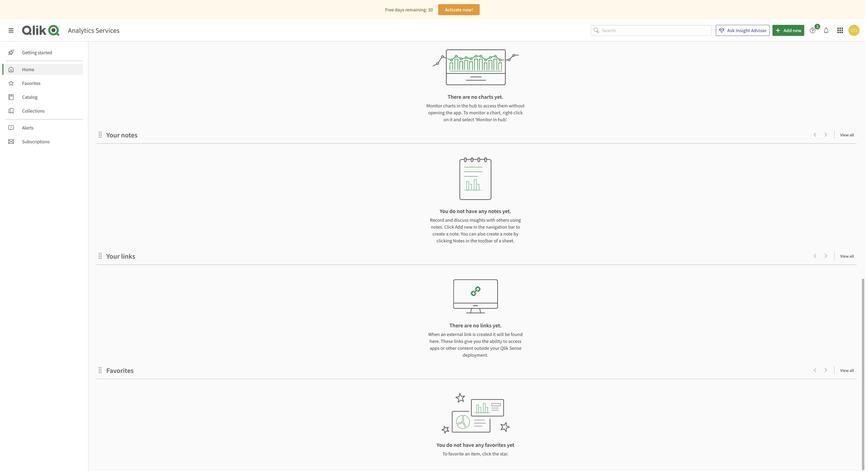 Task type: locate. For each thing, give the bounding box(es) containing it.
0 vertical spatial view
[[841, 132, 849, 137]]

analytics
[[68, 26, 94, 35]]

ask
[[728, 27, 735, 34]]

2 horizontal spatial to
[[516, 224, 520, 230]]

0 vertical spatial to
[[463, 110, 468, 116]]

yet. for there are no links yet.
[[493, 322, 502, 329]]

no up 'is'
[[473, 322, 479, 329]]

no up hub at right top
[[471, 93, 478, 100]]

are for links
[[464, 322, 472, 329]]

add new button
[[773, 25, 805, 36]]

1 vertical spatial view
[[841, 254, 849, 259]]

not inside you do not have any notes yet. record and discuss insights with others using notes. click add new in the navigation bar to create a note. you can also create a note by clicking notes in the toolbar of a sheet.
[[457, 208, 465, 215]]

a right of
[[499, 238, 501, 244]]

create
[[433, 231, 445, 237], [487, 231, 499, 237]]

0 vertical spatial charts
[[479, 93, 493, 100]]

0 horizontal spatial it
[[450, 116, 453, 123]]

favorite
[[449, 451, 464, 457]]

all
[[850, 132, 854, 137], [850, 254, 854, 259], [850, 368, 854, 373]]

1 horizontal spatial to
[[503, 338, 508, 344]]

note
[[504, 231, 513, 237]]

1 vertical spatial add
[[455, 224, 463, 230]]

any up insights
[[479, 208, 487, 215]]

to inside there are no links yet. when an external link is created it will be found here. these links give you the ability to access apps or other content outside your qlik sense deployment.
[[503, 338, 508, 344]]

select
[[462, 116, 474, 123]]

1 horizontal spatial an
[[465, 451, 470, 457]]

your
[[106, 131, 120, 139], [106, 252, 120, 260]]

0 vertical spatial any
[[479, 208, 487, 215]]

an inside you do not have any favorites yet to favorite an item, click the star.
[[465, 451, 470, 457]]

the down can
[[471, 238, 477, 244]]

your for your links
[[106, 252, 120, 260]]

2 create from the left
[[487, 231, 499, 237]]

not for favorites
[[454, 441, 462, 448]]

have up item,
[[463, 441, 474, 448]]

1 vertical spatial access
[[509, 338, 522, 344]]

2 vertical spatial view all
[[841, 368, 854, 373]]

1 vertical spatial no
[[473, 322, 479, 329]]

0 vertical spatial move collection image
[[97, 252, 104, 259]]

external
[[447, 331, 463, 338]]

with
[[486, 217, 495, 223]]

have inside you do not have any favorites yet to favorite an item, click the star.
[[463, 441, 474, 448]]

0 horizontal spatial click
[[482, 451, 492, 457]]

1 horizontal spatial new
[[793, 27, 802, 34]]

0 vertical spatial your
[[106, 131, 120, 139]]

0 horizontal spatial to
[[478, 103, 482, 109]]

0 horizontal spatial favorites
[[22, 80, 40, 86]]

add down discuss at the right top
[[455, 224, 463, 230]]

view all link
[[841, 130, 857, 139], [841, 251, 857, 260], [841, 366, 857, 374]]

do inside you do not have any notes yet. record and discuss insights with others using notes. click add new in the navigation bar to create a note. you can also create a note by clicking notes in the toolbar of a sheet.
[[450, 208, 456, 215]]

0 vertical spatial access
[[483, 103, 496, 109]]

favorites link
[[6, 78, 83, 89], [106, 366, 136, 375]]

navigation pane element
[[0, 44, 88, 150]]

2 vertical spatial all
[[850, 368, 854, 373]]

1 horizontal spatial add
[[784, 27, 792, 34]]

are inside 'there are no charts yet. monitor charts in the hub to access them without opening the app. to monitor a chart, right-click on it and select 'monitor in hub'.'
[[463, 93, 470, 100]]

1 vertical spatial links
[[480, 322, 492, 329]]

0 vertical spatial view all
[[841, 132, 854, 137]]

new
[[793, 27, 802, 34], [464, 224, 473, 230]]

christina overa image
[[849, 25, 860, 36]]

1 vertical spatial click
[[482, 451, 492, 457]]

and down app.
[[454, 116, 461, 123]]

insight
[[736, 27, 750, 34]]

1 all from the top
[[850, 132, 854, 137]]

days
[[395, 7, 404, 13]]

alerts link
[[6, 122, 83, 133]]

2 vertical spatial you
[[437, 441, 445, 448]]

there for there are no charts yet.
[[448, 93, 462, 100]]

to for your links
[[503, 338, 508, 344]]

hub
[[469, 103, 477, 109]]

1 view all from the top
[[841, 132, 854, 137]]

in up app.
[[457, 103, 461, 109]]

there up external
[[450, 322, 463, 329]]

2 all from the top
[[850, 254, 854, 259]]

monitor
[[469, 110, 486, 116]]

group 5 image
[[432, 49, 519, 86]]

1 vertical spatial do
[[446, 441, 453, 448]]

0 horizontal spatial links
[[121, 252, 135, 260]]

0 vertical spatial do
[[450, 208, 456, 215]]

to up qlik
[[503, 338, 508, 344]]

started
[[38, 49, 52, 56]]

1 vertical spatial yet.
[[503, 208, 511, 215]]

1 move collection image from the top
[[97, 252, 104, 259]]

notes
[[121, 131, 137, 139], [488, 208, 501, 215]]

0 vertical spatial favorites
[[22, 80, 40, 86]]

or
[[441, 345, 445, 351]]

are
[[463, 93, 470, 100], [464, 322, 472, 329]]

0 vertical spatial you
[[440, 208, 449, 215]]

1 horizontal spatial access
[[509, 338, 522, 344]]

0 vertical spatial view all link
[[841, 130, 857, 139]]

any inside you do not have any favorites yet to favorite an item, click the star.
[[475, 441, 484, 448]]

0 vertical spatial and
[[454, 116, 461, 123]]

move collection image
[[97, 131, 104, 138]]

and up 'click'
[[445, 217, 453, 223]]

0 vertical spatial there
[[448, 93, 462, 100]]

1 vertical spatial notes
[[488, 208, 501, 215]]

1 horizontal spatial it
[[493, 331, 496, 338]]

an
[[441, 331, 446, 338], [465, 451, 470, 457]]

2 vertical spatial links
[[454, 338, 463, 344]]

an inside there are no links yet. when an external link is created it will be found here. these links give you the ability to access apps or other content outside your qlik sense deployment.
[[441, 331, 446, 338]]

access up sense
[[509, 338, 522, 344]]

create down notes.
[[433, 231, 445, 237]]

1 view from the top
[[841, 132, 849, 137]]

yet. up will
[[493, 322, 502, 329]]

you for your notes
[[440, 208, 449, 215]]

do for your notes
[[450, 208, 456, 215]]

view for notes
[[841, 132, 849, 137]]

not up favorite
[[454, 441, 462, 448]]

have inside you do not have any notes yet. record and discuss insights with others using notes. click add new in the navigation bar to create a note. you can also create a note by clicking notes in the toolbar of a sheet.
[[466, 208, 477, 215]]

access up the chart,
[[483, 103, 496, 109]]

3 button
[[807, 24, 823, 36]]

click right item,
[[482, 451, 492, 457]]

click inside you do not have any favorites yet to favorite an item, click the star.
[[482, 451, 492, 457]]

your
[[490, 345, 500, 351]]

0 horizontal spatial add
[[455, 224, 463, 230]]

1 vertical spatial you
[[461, 231, 468, 237]]

0 horizontal spatial create
[[433, 231, 445, 237]]

3 view all from the top
[[841, 368, 854, 373]]

now!
[[463, 7, 473, 13]]

yet
[[507, 441, 515, 448]]

charts up monitor
[[479, 93, 493, 100]]

outside
[[474, 345, 489, 351]]

0 vertical spatial are
[[463, 93, 470, 100]]

click
[[514, 110, 523, 116], [482, 451, 492, 457]]

getting
[[22, 49, 37, 56]]

notes right move collection icon
[[121, 131, 137, 139]]

1 horizontal spatial create
[[487, 231, 499, 237]]

0 horizontal spatial to
[[443, 451, 448, 457]]

new inside you do not have any notes yet. record and discuss insights with others using notes. click add new in the navigation bar to create a note. you can also create a note by clicking notes in the toolbar of a sheet.
[[464, 224, 473, 230]]

of
[[494, 238, 498, 244]]

no for charts
[[471, 93, 478, 100]]

do up discuss at the right top
[[450, 208, 456, 215]]

have up insights
[[466, 208, 477, 215]]

give
[[464, 338, 473, 344]]

to inside you do not have any notes yet. record and discuss insights with others using notes. click add new in the navigation bar to create a note. you can also create a note by clicking notes in the toolbar of a sheet.
[[516, 224, 520, 230]]

there inside 'there are no charts yet. monitor charts in the hub to access them without opening the app. to monitor a chart, right-click on it and select 'monitor in hub'.'
[[448, 93, 462, 100]]

2 view all from the top
[[841, 254, 854, 259]]

new inside dropdown button
[[793, 27, 802, 34]]

to
[[478, 103, 482, 109], [516, 224, 520, 230], [503, 338, 508, 344]]

any inside you do not have any notes yet. record and discuss insights with others using notes. click add new in the navigation bar to create a note. you can also create a note by clicking notes in the toolbar of a sheet.
[[479, 208, 487, 215]]

activate now!
[[445, 7, 473, 13]]

0 vertical spatial an
[[441, 331, 446, 338]]

1 vertical spatial view all link
[[841, 251, 857, 260]]

and
[[454, 116, 461, 123], [445, 217, 453, 223]]

to right hub at right top
[[478, 103, 482, 109]]

a down 'click'
[[446, 231, 449, 237]]

not for your notes
[[457, 208, 465, 215]]

are up link
[[464, 322, 472, 329]]

subscriptions link
[[6, 136, 83, 147]]

1 vertical spatial not
[[454, 441, 462, 448]]

1 horizontal spatial to
[[463, 110, 468, 116]]

1 vertical spatial and
[[445, 217, 453, 223]]

3
[[817, 24, 819, 29]]

0 horizontal spatial charts
[[443, 103, 456, 109]]

1 horizontal spatial favorites
[[106, 366, 134, 375]]

click down without
[[514, 110, 523, 116]]

will
[[497, 331, 504, 338]]

add left 3 dropdown button
[[784, 27, 792, 34]]

1 horizontal spatial favorites link
[[106, 366, 136, 375]]

1 vertical spatial charts
[[443, 103, 456, 109]]

no inside there are no links yet. when an external link is created it will be found here. these links give you the ability to access apps or other content outside your qlik sense deployment.
[[473, 322, 479, 329]]

access inside 'there are no charts yet. monitor charts in the hub to access them without opening the app. to monitor a chart, right-click on it and select 'monitor in hub'.'
[[483, 103, 496, 109]]

the left star.
[[493, 451, 499, 457]]

not inside you do not have any favorites yet to favorite an item, click the star.
[[454, 441, 462, 448]]

a inside 'there are no charts yet. monitor charts in the hub to access them without opening the app. to monitor a chart, right-click on it and select 'monitor in hub'.'
[[487, 110, 489, 116]]

are up hub at right top
[[463, 93, 470, 100]]

1 horizontal spatial and
[[454, 116, 461, 123]]

have
[[466, 208, 477, 215], [463, 441, 474, 448]]

1 vertical spatial your
[[106, 252, 120, 260]]

in
[[457, 103, 461, 109], [493, 116, 497, 123], [474, 224, 477, 230], [466, 238, 470, 244]]

yet. up them
[[495, 93, 504, 100]]

do inside you do not have any favorites yet to favorite an item, click the star.
[[446, 441, 453, 448]]

1 vertical spatial new
[[464, 224, 473, 230]]

it
[[450, 116, 453, 123], [493, 331, 496, 338]]

you do not have any favorites yet to favorite an item, click the star.
[[437, 441, 515, 457]]

1 view all link from the top
[[841, 130, 857, 139]]

without
[[509, 103, 525, 109]]

2 move collection image from the top
[[97, 367, 104, 374]]

1 vertical spatial are
[[464, 322, 472, 329]]

are for charts
[[463, 93, 470, 100]]

move collection image
[[97, 252, 104, 259], [97, 367, 104, 374]]

any
[[479, 208, 487, 215], [475, 441, 484, 448]]

you inside you do not have any favorites yet to favorite an item, click the star.
[[437, 441, 445, 448]]

0 vertical spatial all
[[850, 132, 854, 137]]

yet. for there are no charts yet.
[[495, 93, 504, 100]]

2 vertical spatial to
[[503, 338, 508, 344]]

0 horizontal spatial access
[[483, 103, 496, 109]]

the up also on the right of page
[[478, 224, 485, 230]]

1 vertical spatial view all
[[841, 254, 854, 259]]

move collection image for favorites
[[97, 367, 104, 374]]

0 horizontal spatial new
[[464, 224, 473, 230]]

create up of
[[487, 231, 499, 237]]

new up can
[[464, 224, 473, 230]]

the up on in the top right of the page
[[446, 110, 453, 116]]

1 vertical spatial it
[[493, 331, 496, 338]]

0 vertical spatial have
[[466, 208, 477, 215]]

1 vertical spatial to
[[443, 451, 448, 457]]

there inside there are no links yet. when an external link is created it will be found here. these links give you the ability to access apps or other content outside your qlik sense deployment.
[[450, 322, 463, 329]]

0 vertical spatial add
[[784, 27, 792, 34]]

0 vertical spatial new
[[793, 27, 802, 34]]

discuss
[[454, 217, 469, 223]]

1 horizontal spatial charts
[[479, 93, 493, 100]]

there up app.
[[448, 93, 462, 100]]

2 view all link from the top
[[841, 251, 857, 260]]

'monitor
[[475, 116, 492, 123]]

yet. inside 'there are no charts yet. monitor charts in the hub to access them without opening the app. to monitor a chart, right-click on it and select 'monitor in hub'.'
[[495, 93, 504, 100]]

2 view from the top
[[841, 254, 849, 259]]

1 horizontal spatial notes
[[488, 208, 501, 215]]

1 vertical spatial there
[[450, 322, 463, 329]]

record
[[430, 217, 444, 223]]

1 horizontal spatial click
[[514, 110, 523, 116]]

move collection image for your links
[[97, 252, 104, 259]]

0 vertical spatial not
[[457, 208, 465, 215]]

found
[[511, 331, 523, 338]]

yet. inside there are no links yet. when an external link is created it will be found here. these links give you the ability to access apps or other content outside your qlik sense deployment.
[[493, 322, 502, 329]]

any up item,
[[475, 441, 484, 448]]

view all link for notes
[[841, 130, 857, 139]]

your notes
[[106, 131, 137, 139]]

an up these
[[441, 331, 446, 338]]

the down created
[[482, 338, 489, 344]]

2 vertical spatial view
[[841, 368, 849, 373]]

do up favorite
[[446, 441, 453, 448]]

new left 3 dropdown button
[[793, 27, 802, 34]]

deployment.
[[463, 352, 489, 358]]

1 vertical spatial any
[[475, 441, 484, 448]]

3 view from the top
[[841, 368, 849, 373]]

close sidebar menu image
[[8, 28, 14, 33]]

an left item,
[[465, 451, 470, 457]]

to
[[463, 110, 468, 116], [443, 451, 448, 457]]

not up discuss at the right top
[[457, 208, 465, 215]]

yet.
[[495, 93, 504, 100], [503, 208, 511, 215], [493, 322, 502, 329]]

add inside you do not have any notes yet. record and discuss insights with others using notes. click add new in the navigation bar to create a note. you can also create a note by clicking notes in the toolbar of a sheet.
[[455, 224, 463, 230]]

1 vertical spatial move collection image
[[97, 367, 104, 374]]

no
[[471, 93, 478, 100], [473, 322, 479, 329]]

to inside 'there are no charts yet. monitor charts in the hub to access them without opening the app. to monitor a chart, right-click on it and select 'monitor in hub'.'
[[463, 110, 468, 116]]

catalog
[[22, 94, 38, 100]]

star.
[[500, 451, 509, 457]]

0 vertical spatial to
[[478, 103, 482, 109]]

notes.
[[431, 224, 443, 230]]

0 vertical spatial it
[[450, 116, 453, 123]]

to right bar
[[516, 224, 520, 230]]

yet. up others
[[503, 208, 511, 215]]

view all link for links
[[841, 251, 857, 260]]

it right on in the top right of the page
[[450, 116, 453, 123]]

no inside 'there are no charts yet. monitor charts in the hub to access them without opening the app. to monitor a chart, right-click on it and select 'monitor in hub'.'
[[471, 93, 478, 100]]

remaining:
[[405, 7, 427, 13]]

analytics services element
[[68, 26, 119, 35]]

charts up app.
[[443, 103, 456, 109]]

2 vertical spatial view all link
[[841, 366, 857, 374]]

it left will
[[493, 331, 496, 338]]

1 vertical spatial favorites link
[[106, 366, 136, 375]]

to up select
[[463, 110, 468, 116]]

0 vertical spatial links
[[121, 252, 135, 260]]

0 vertical spatial no
[[471, 93, 478, 100]]

1 vertical spatial an
[[465, 451, 470, 457]]

1 vertical spatial all
[[850, 254, 854, 259]]

0 horizontal spatial favorites link
[[6, 78, 83, 89]]

0 horizontal spatial an
[[441, 331, 446, 338]]

a up 'monitor
[[487, 110, 489, 116]]

in down the chart,
[[493, 116, 497, 123]]

add inside dropdown button
[[784, 27, 792, 34]]

to left favorite
[[443, 451, 448, 457]]

add new
[[784, 27, 802, 34]]

the
[[462, 103, 468, 109], [446, 110, 453, 116], [478, 224, 485, 230], [471, 238, 477, 244], [482, 338, 489, 344], [493, 451, 499, 457]]

0 vertical spatial click
[[514, 110, 523, 116]]

1 vertical spatial to
[[516, 224, 520, 230]]

2 vertical spatial yet.
[[493, 322, 502, 329]]

in down insights
[[474, 224, 477, 230]]

not
[[457, 208, 465, 215], [454, 441, 462, 448]]

0 horizontal spatial and
[[445, 217, 453, 223]]

favorites
[[485, 441, 506, 448]]

links
[[121, 252, 135, 260], [480, 322, 492, 329], [454, 338, 463, 344]]

0 vertical spatial yet.
[[495, 93, 504, 100]]

0 horizontal spatial notes
[[121, 131, 137, 139]]

notes up the with
[[488, 208, 501, 215]]

1 vertical spatial have
[[463, 441, 474, 448]]

are inside there are no links yet. when an external link is created it will be found here. these links give you the ability to access apps or other content outside your qlik sense deployment.
[[464, 322, 472, 329]]



Task type: describe. For each thing, give the bounding box(es) containing it.
note.
[[450, 231, 460, 237]]

and inside 'there are no charts yet. monitor charts in the hub to access them without opening the app. to monitor a chart, right-click on it and select 'monitor in hub'.'
[[454, 116, 461, 123]]

ability
[[490, 338, 502, 344]]

bar
[[508, 224, 515, 230]]

notes
[[453, 238, 465, 244]]

app.
[[454, 110, 463, 116]]

when
[[428, 331, 440, 338]]

all for links
[[850, 254, 854, 259]]

and inside you do not have any notes yet. record and discuss insights with others using notes. click add new in the navigation bar to create a note. you can also create a note by clicking notes in the toolbar of a sheet.
[[445, 217, 453, 223]]

there for there are no links yet.
[[450, 322, 463, 329]]

opening
[[428, 110, 445, 116]]

free
[[385, 7, 394, 13]]

have for favorites
[[463, 441, 474, 448]]

a left note
[[500, 231, 503, 237]]

it inside 'there are no charts yet. monitor charts in the hub to access them without opening the app. to monitor a chart, right-click on it and select 'monitor in hub'.'
[[450, 116, 453, 123]]

chart,
[[490, 110, 502, 116]]

home link
[[6, 64, 83, 75]]

your notes link
[[106, 131, 140, 139]]

favorites inside navigation pane element
[[22, 80, 40, 86]]

you
[[474, 338, 481, 344]]

all for notes
[[850, 132, 854, 137]]

home
[[22, 66, 34, 73]]

in down can
[[466, 238, 470, 244]]

these
[[441, 338, 453, 344]]

is
[[473, 331, 476, 338]]

subscriptions
[[22, 139, 50, 145]]

you do not have any notes yet. record and discuss insights with others using notes. click add new in the navigation bar to create a note. you can also create a note by clicking notes in the toolbar of a sheet.
[[430, 208, 521, 244]]

here.
[[430, 338, 440, 344]]

on
[[444, 116, 449, 123]]

collections
[[22, 108, 45, 114]]

clicking
[[437, 238, 452, 244]]

can
[[469, 231, 476, 237]]

the left hub at right top
[[462, 103, 468, 109]]

using
[[510, 217, 521, 223]]

any for favorites
[[475, 441, 484, 448]]

3 all from the top
[[850, 368, 854, 373]]

do for favorites
[[446, 441, 453, 448]]

them
[[497, 103, 508, 109]]

Search text field
[[602, 25, 712, 36]]

services
[[96, 26, 119, 35]]

by
[[514, 231, 519, 237]]

also
[[477, 231, 486, 237]]

item,
[[471, 451, 481, 457]]

activate
[[445, 7, 462, 13]]

be
[[505, 331, 510, 338]]

view all for notes
[[841, 132, 854, 137]]

activate now! link
[[439, 4, 480, 15]]

to for your notes
[[516, 224, 520, 230]]

qlik
[[501, 345, 509, 351]]

ask insight advisor
[[728, 27, 767, 34]]

you for favorites
[[437, 441, 445, 448]]

searchbar element
[[591, 25, 712, 36]]

there are no charts yet. monitor charts in the hub to access them without opening the app. to monitor a chart, right-click on it and select 'monitor in hub'.
[[427, 93, 525, 123]]

monitor
[[427, 103, 442, 109]]

0 vertical spatial favorites link
[[6, 78, 83, 89]]

to inside 'there are no charts yet. monitor charts in the hub to access them without opening the app. to monitor a chart, right-click on it and select 'monitor in hub'.'
[[478, 103, 482, 109]]

30
[[428, 7, 433, 13]]

your links
[[106, 252, 135, 260]]

collections link
[[6, 105, 83, 116]]

have for your notes
[[466, 208, 477, 215]]

there are no links yet. when an external link is created it will be found here. these links give you the ability to access apps or other content outside your qlik sense deployment.
[[428, 322, 523, 358]]

to inside you do not have any favorites yet to favorite an item, click the star.
[[443, 451, 448, 457]]

yet. inside you do not have any notes yet. record and discuss insights with others using notes. click add new in the navigation bar to create a note. you can also create a note by clicking notes in the toolbar of a sheet.
[[503, 208, 511, 215]]

free days remaining: 30
[[385, 7, 433, 13]]

0 vertical spatial notes
[[121, 131, 137, 139]]

the inside you do not have any favorites yet to favorite an item, click the star.
[[493, 451, 499, 457]]

catalog link
[[6, 92, 83, 103]]

getting started link
[[6, 47, 83, 58]]

no for links
[[473, 322, 479, 329]]

ask insight advisor button
[[716, 25, 770, 36]]

toolbar
[[478, 238, 493, 244]]

alerts
[[22, 125, 34, 131]]

other
[[446, 345, 457, 351]]

sheet.
[[502, 238, 515, 244]]

content
[[458, 345, 473, 351]]

access inside there are no links yet. when an external link is created it will be found here. these links give you the ability to access apps or other content outside your qlik sense deployment.
[[509, 338, 522, 344]]

right-
[[503, 110, 514, 116]]

it inside there are no links yet. when an external link is created it will be found here. these links give you the ability to access apps or other content outside your qlik sense deployment.
[[493, 331, 496, 338]]

1 vertical spatial favorites
[[106, 366, 134, 375]]

others
[[496, 217, 509, 223]]

view for links
[[841, 254, 849, 259]]

2 horizontal spatial links
[[480, 322, 492, 329]]

your links link
[[106, 252, 138, 260]]

click inside 'there are no charts yet. monitor charts in the hub to access them without opening the app. to monitor a chart, right-click on it and select 'monitor in hub'.'
[[514, 110, 523, 116]]

the inside there are no links yet. when an external link is created it will be found here. these links give you the ability to access apps or other content outside your qlik sense deployment.
[[482, 338, 489, 344]]

3 view all link from the top
[[841, 366, 857, 374]]

your for your notes
[[106, 131, 120, 139]]

sense
[[510, 345, 522, 351]]

view all for links
[[841, 254, 854, 259]]

group image
[[441, 158, 510, 200]]

getting started
[[22, 49, 52, 56]]

1 horizontal spatial links
[[454, 338, 463, 344]]

1 create from the left
[[433, 231, 445, 237]]

created
[[477, 331, 492, 338]]

apps
[[430, 345, 440, 351]]

navigation
[[486, 224, 507, 230]]

analytics services
[[68, 26, 119, 35]]

hub'.
[[498, 116, 508, 123]]

link
[[464, 331, 472, 338]]

advisor
[[751, 27, 767, 34]]

notes inside you do not have any notes yet. record and discuss insights with others using notes. click add new in the navigation bar to create a note. you can also create a note by clicking notes in the toolbar of a sheet.
[[488, 208, 501, 215]]

insights
[[470, 217, 486, 223]]

any for your notes
[[479, 208, 487, 215]]



Task type: vqa. For each thing, say whether or not it's contained in the screenshot.
filters in the dropdown button
no



